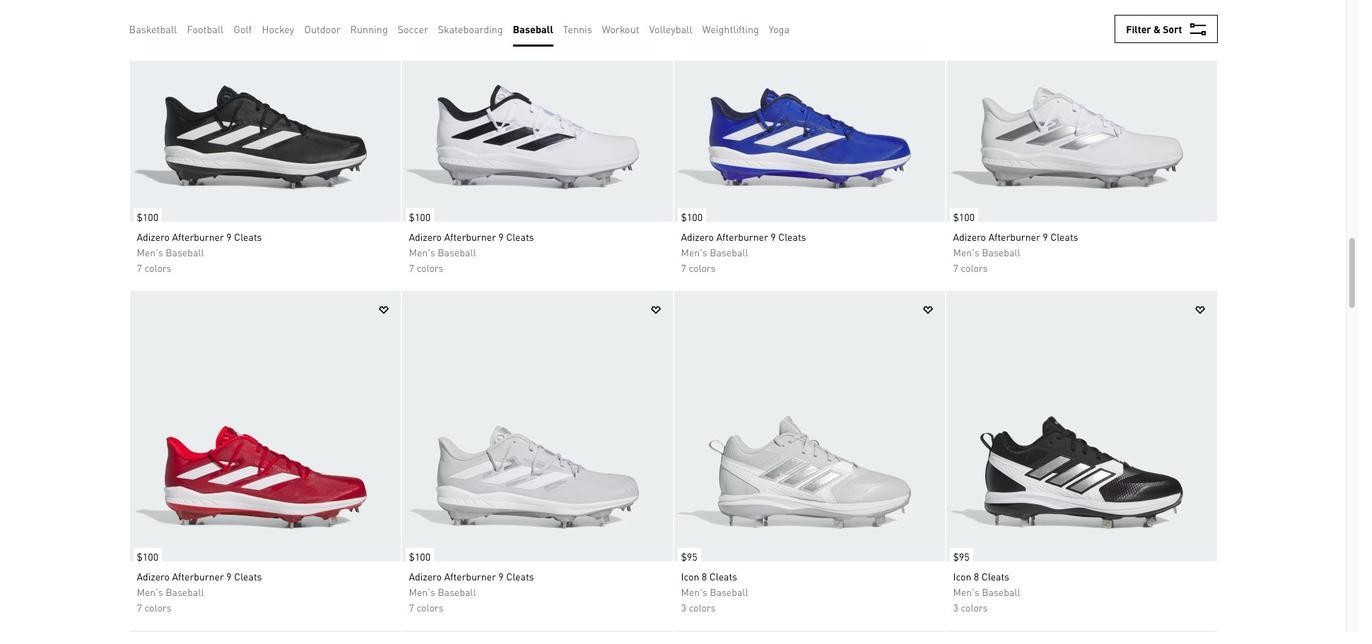Task type: locate. For each thing, give the bounding box(es) containing it.
1 horizontal spatial $95
[[954, 551, 970, 564]]

baseball inside list
[[513, 23, 554, 35]]

volleyball
[[650, 23, 693, 35]]

icon 8 cleats men's baseball 3 colors
[[681, 571, 749, 615], [954, 571, 1021, 615]]

soccer link
[[398, 21, 429, 37]]

adizero for men's baseball grey adizero afterburner 9 cleats "image"
[[409, 571, 442, 583]]

men's for men's baseball grey adizero afterburner 9 cleats "image"
[[409, 586, 435, 599]]

afterburner for men's baseball grey adizero afterburner 9 cleats "image"
[[444, 571, 496, 583]]

1 horizontal spatial men's baseball white adizero afterburner 9 cleats image
[[947, 0, 1217, 222]]

1 icon from the left
[[681, 571, 700, 583]]

$95 link for men's baseball grey icon 8 cleats
[[674, 542, 701, 566]]

0 horizontal spatial $95 link
[[674, 542, 701, 566]]

1 horizontal spatial icon
[[954, 571, 972, 583]]

football link
[[187, 21, 224, 37]]

$100 link for men's baseball blue adizero afterburner 9 cleats image
[[674, 202, 706, 226]]

adizero afterburner 9 cleats men's baseball 7 colors for men's baseball black adizero afterburner 9 cleats image
[[137, 231, 262, 274]]

icon 8 cleats men's baseball 3 colors for men's baseball black icon 8 cleats $95 link
[[954, 571, 1021, 615]]

tennis link
[[563, 21, 592, 37]]

list containing basketball
[[129, 11, 800, 47]]

2 $95 from the left
[[954, 551, 970, 564]]

icon
[[681, 571, 700, 583], [954, 571, 972, 583]]

adizero
[[137, 231, 170, 243], [409, 231, 442, 243], [681, 231, 714, 243], [954, 231, 986, 243], [137, 571, 170, 583], [409, 571, 442, 583]]

7
[[137, 262, 142, 274], [409, 262, 414, 274], [681, 262, 687, 274], [954, 262, 959, 274], [137, 602, 142, 615], [409, 602, 414, 615]]

men's baseball red adizero afterburner 9 cleats image
[[130, 291, 401, 562]]

2 icon from the left
[[954, 571, 972, 583]]

1 icon 8 cleats men's baseball 3 colors from the left
[[681, 571, 749, 615]]

men's baseball white adizero afterburner 9 cleats image
[[402, 0, 673, 222], [947, 0, 1217, 222]]

$95
[[681, 551, 698, 564], [954, 551, 970, 564]]

1 8 from the left
[[702, 571, 707, 583]]

0 horizontal spatial 8
[[702, 571, 707, 583]]

$95 for men's baseball grey icon 8 cleats's $95 link
[[681, 551, 698, 564]]

men's for men's baseball black adizero afterburner 9 cleats image
[[137, 246, 163, 259]]

men's for 1st men's baseball white adizero afterburner 9 cleats image from the left
[[409, 246, 435, 259]]

$100 for men's baseball blue adizero afterburner 9 cleats image
[[681, 211, 703, 223]]

skateboarding
[[438, 23, 503, 35]]

$100 link
[[130, 202, 162, 226], [402, 202, 434, 226], [674, 202, 706, 226], [947, 202, 979, 226], [130, 542, 162, 566], [402, 542, 434, 566]]

baseball
[[513, 23, 554, 35], [166, 246, 204, 259], [438, 246, 476, 259], [710, 246, 749, 259], [982, 246, 1021, 259], [166, 586, 204, 599], [438, 586, 476, 599], [710, 586, 749, 599], [982, 586, 1021, 599]]

2 icon 8 cleats men's baseball 3 colors from the left
[[954, 571, 1021, 615]]

adizero afterburner 9 cleats men's baseball 7 colors for 1st men's baseball white adizero afterburner 9 cleats image from the left
[[409, 231, 534, 274]]

0 horizontal spatial men's baseball white adizero afterburner 9 cleats image
[[402, 0, 673, 222]]

0 horizontal spatial 3
[[681, 602, 687, 615]]

men's baseball black adizero afterburner 9 cleats image
[[130, 0, 401, 222]]

$100
[[137, 211, 158, 223], [409, 211, 431, 223], [681, 211, 703, 223], [954, 211, 975, 223], [137, 551, 158, 564], [409, 551, 431, 564]]

2 $95 link from the left
[[947, 542, 974, 566]]

men's for 1st men's baseball white adizero afterburner 9 cleats image from right
[[954, 246, 980, 259]]

filter & sort
[[1127, 23, 1183, 35]]

9 for men's baseball black adizero afterburner 9 cleats image $100 link
[[227, 231, 232, 243]]

weightlifting link
[[703, 21, 759, 37]]

cleats
[[234, 231, 262, 243], [506, 231, 534, 243], [779, 231, 806, 243], [1051, 231, 1079, 243], [234, 571, 262, 583], [506, 571, 534, 583], [710, 571, 738, 583], [982, 571, 1010, 583]]

9 for men's baseball blue adizero afterburner 9 cleats image's $100 link
[[771, 231, 776, 243]]

0 horizontal spatial icon 8 cleats men's baseball 3 colors
[[681, 571, 749, 615]]

golf link
[[234, 21, 252, 37]]

basketball
[[129, 23, 177, 35]]

adizero afterburner 9 cleats men's baseball 7 colors
[[137, 231, 262, 274], [409, 231, 534, 274], [681, 231, 806, 274], [954, 231, 1079, 274], [137, 571, 262, 615], [409, 571, 534, 615]]

$95 link
[[674, 542, 701, 566], [947, 542, 974, 566]]

7 for men's baseball black adizero afterburner 9 cleats image
[[137, 262, 142, 274]]

$95 for men's baseball black icon 8 cleats $95 link
[[954, 551, 970, 564]]

cleats for men's baseball red adizero afterburner 9 cleats image
[[234, 571, 262, 583]]

running
[[350, 23, 388, 35]]

cleats for 1st men's baseball white adizero afterburner 9 cleats image from the left
[[506, 231, 534, 243]]

1 horizontal spatial 8
[[974, 571, 980, 583]]

afterburner
[[172, 231, 224, 243], [444, 231, 496, 243], [717, 231, 769, 243], [989, 231, 1041, 243], [172, 571, 224, 583], [444, 571, 496, 583]]

9 for $100 link for 1st men's baseball white adizero afterburner 9 cleats image from the left
[[499, 231, 504, 243]]

1 horizontal spatial icon 8 cleats men's baseball 3 colors
[[954, 571, 1021, 615]]

1 3 from the left
[[681, 602, 687, 615]]

men's baseball black icon 8 tpu cleats image
[[947, 632, 1217, 633]]

7 for men's baseball red adizero afterburner 9 cleats image
[[137, 602, 142, 615]]

adizero afterburner 9 cleats men's baseball 7 colors for men's baseball grey adizero afterburner 9 cleats "image"
[[409, 571, 534, 615]]

3 for men's baseball grey icon 8 cleats's $95 link
[[681, 602, 687, 615]]

afterburner for men's baseball blue adizero afterburner 9 cleats image
[[717, 231, 769, 243]]

men's baseball white adizero afterburner 9 tpu cleats image
[[402, 632, 673, 633]]

baseball link
[[513, 21, 554, 37]]

1 $95 from the left
[[681, 551, 698, 564]]

$100 link for 1st men's baseball white adizero afterburner 9 cleats image from right
[[947, 202, 979, 226]]

colors for men's baseball black adizero afterburner 9 cleats image
[[145, 262, 172, 274]]

workout
[[602, 23, 640, 35]]

2 3 from the left
[[954, 602, 959, 615]]

9 for $100 link associated with 1st men's baseball white adizero afterburner 9 cleats image from right
[[1043, 231, 1049, 243]]

hockey
[[262, 23, 294, 35]]

9
[[227, 231, 232, 243], [499, 231, 504, 243], [771, 231, 776, 243], [1043, 231, 1049, 243], [227, 571, 232, 583], [499, 571, 504, 583]]

adizero for men's baseball blue adizero afterburner 9 cleats image
[[681, 231, 714, 243]]

1 $95 link from the left
[[674, 542, 701, 566]]

1 men's baseball white adizero afterburner 9 cleats image from the left
[[402, 0, 673, 222]]

sort
[[1164, 23, 1183, 35]]

colors
[[145, 262, 172, 274], [417, 262, 444, 274], [689, 262, 716, 274], [961, 262, 988, 274], [145, 602, 172, 615], [417, 602, 444, 615], [689, 602, 716, 615], [961, 602, 988, 615]]

men's for men's baseball red adizero afterburner 9 cleats image
[[137, 586, 163, 599]]

list
[[129, 11, 800, 47]]

colors for 1st men's baseball white adizero afterburner 9 cleats image from the left
[[417, 262, 444, 274]]

1 horizontal spatial $95 link
[[947, 542, 974, 566]]

7 for men's baseball blue adizero afterburner 9 cleats image
[[681, 262, 687, 274]]

filter & sort button
[[1115, 15, 1218, 43]]

yoga
[[769, 23, 790, 35]]

adizero for 1st men's baseball white adizero afterburner 9 cleats image from the left
[[409, 231, 442, 243]]

8
[[702, 571, 707, 583], [974, 571, 980, 583]]

running link
[[350, 21, 388, 37]]

$100 for men's baseball black adizero afterburner 9 cleats image
[[137, 211, 158, 223]]

2 8 from the left
[[974, 571, 980, 583]]

0 horizontal spatial icon
[[681, 571, 700, 583]]

outdoor
[[304, 23, 341, 35]]

men's
[[137, 246, 163, 259], [409, 246, 435, 259], [681, 246, 708, 259], [954, 246, 980, 259], [137, 586, 163, 599], [409, 586, 435, 599], [681, 586, 708, 599], [954, 586, 980, 599]]

afterburner for men's baseball black adizero afterburner 9 cleats image
[[172, 231, 224, 243]]

3
[[681, 602, 687, 615], [954, 602, 959, 615]]

1 horizontal spatial 3
[[954, 602, 959, 615]]

0 horizontal spatial $95
[[681, 551, 698, 564]]

$95 link for men's baseball black icon 8 cleats
[[947, 542, 974, 566]]



Task type: vqa. For each thing, say whether or not it's contained in the screenshot.
the '7' for Men's Baseball Red Adizero Afterburner 9 Cleats image
yes



Task type: describe. For each thing, give the bounding box(es) containing it.
outdoor link
[[304, 21, 341, 37]]

volleyball link
[[650, 21, 693, 37]]

3 for men's baseball black icon 8 cleats $95 link
[[954, 602, 959, 615]]

cleats for men's baseball black adizero afterburner 9 cleats image
[[234, 231, 262, 243]]

icon for men's baseball grey icon 8 cleats's $95 link
[[681, 571, 700, 583]]

yoga link
[[769, 21, 790, 37]]

&
[[1154, 23, 1161, 35]]

adizero afterburner 9 cleats men's baseball 7 colors for 1st men's baseball white adizero afterburner 9 cleats image from right
[[954, 231, 1079, 274]]

$100 link for 1st men's baseball white adizero afterburner 9 cleats image from the left
[[402, 202, 434, 226]]

colors for men's baseball blue adizero afterburner 9 cleats image
[[689, 262, 716, 274]]

colors for 1st men's baseball white adizero afterburner 9 cleats image from right
[[961, 262, 988, 274]]

7 for men's baseball grey adizero afterburner 9 cleats "image"
[[409, 602, 414, 615]]

men's for men's baseball blue adizero afterburner 9 cleats image
[[681, 246, 708, 259]]

adizero afterburner 9 cleats men's baseball 7 colors for men's baseball blue adizero afterburner 9 cleats image
[[681, 231, 806, 274]]

skateboarding link
[[438, 21, 503, 37]]

men's baseball white icon 8 cleats image
[[130, 632, 401, 633]]

icon for men's baseball black icon 8 cleats $95 link
[[954, 571, 972, 583]]

afterburner for men's baseball red adizero afterburner 9 cleats image
[[172, 571, 224, 583]]

7 for 1st men's baseball white adizero afterburner 9 cleats image from the left
[[409, 262, 414, 274]]

men's baseball grey adizero afterburner 9 cleats image
[[402, 291, 673, 562]]

colors for men's baseball grey adizero afterburner 9 cleats "image"
[[417, 602, 444, 615]]

football
[[187, 23, 224, 35]]

basketball link
[[129, 21, 177, 37]]

8 for men's baseball black icon 8 cleats $95 link
[[974, 571, 980, 583]]

cleats for men's baseball blue adizero afterburner 9 cleats image
[[779, 231, 806, 243]]

men's baseball blue adizero afterburner 9 cleats image
[[674, 0, 945, 222]]

2 men's baseball white adizero afterburner 9 cleats image from the left
[[947, 0, 1217, 222]]

men's baseball black icon 8 cleats image
[[947, 291, 1217, 562]]

weightlifting
[[703, 23, 759, 35]]

adizero for men's baseball black adizero afterburner 9 cleats image
[[137, 231, 170, 243]]

soccer
[[398, 23, 429, 35]]

adizero for men's baseball red adizero afterburner 9 cleats image
[[137, 571, 170, 583]]

cleats for men's baseball grey adizero afterburner 9 cleats "image"
[[506, 571, 534, 583]]

filter
[[1127, 23, 1152, 35]]

cleats for 1st men's baseball white adizero afterburner 9 cleats image from right
[[1051, 231, 1079, 243]]

adizero afterburner 9 cleats men's baseball 7 colors for men's baseball red adizero afterburner 9 cleats image
[[137, 571, 262, 615]]

$100 link for men's baseball black adizero afterburner 9 cleats image
[[130, 202, 162, 226]]

men's baseball grey icon 8 cleats image
[[674, 291, 945, 562]]

adizero for 1st men's baseball white adizero afterburner 9 cleats image from right
[[954, 231, 986, 243]]

8 for men's baseball grey icon 8 cleats's $95 link
[[702, 571, 707, 583]]

icon 8 cleats men's baseball 3 colors for men's baseball grey icon 8 cleats's $95 link
[[681, 571, 749, 615]]

hockey link
[[262, 21, 294, 37]]

workout link
[[602, 21, 640, 37]]

$100 for 1st men's baseball white adizero afterburner 9 cleats image from the left
[[409, 211, 431, 223]]

tennis
[[563, 23, 592, 35]]

men's baseball grey icon 8 tpu cleats image
[[674, 632, 945, 633]]

golf
[[234, 23, 252, 35]]

$100 for 1st men's baseball white adizero afterburner 9 cleats image from right
[[954, 211, 975, 223]]

7 for 1st men's baseball white adizero afterburner 9 cleats image from right
[[954, 262, 959, 274]]

colors for men's baseball red adizero afterburner 9 cleats image
[[145, 602, 172, 615]]



